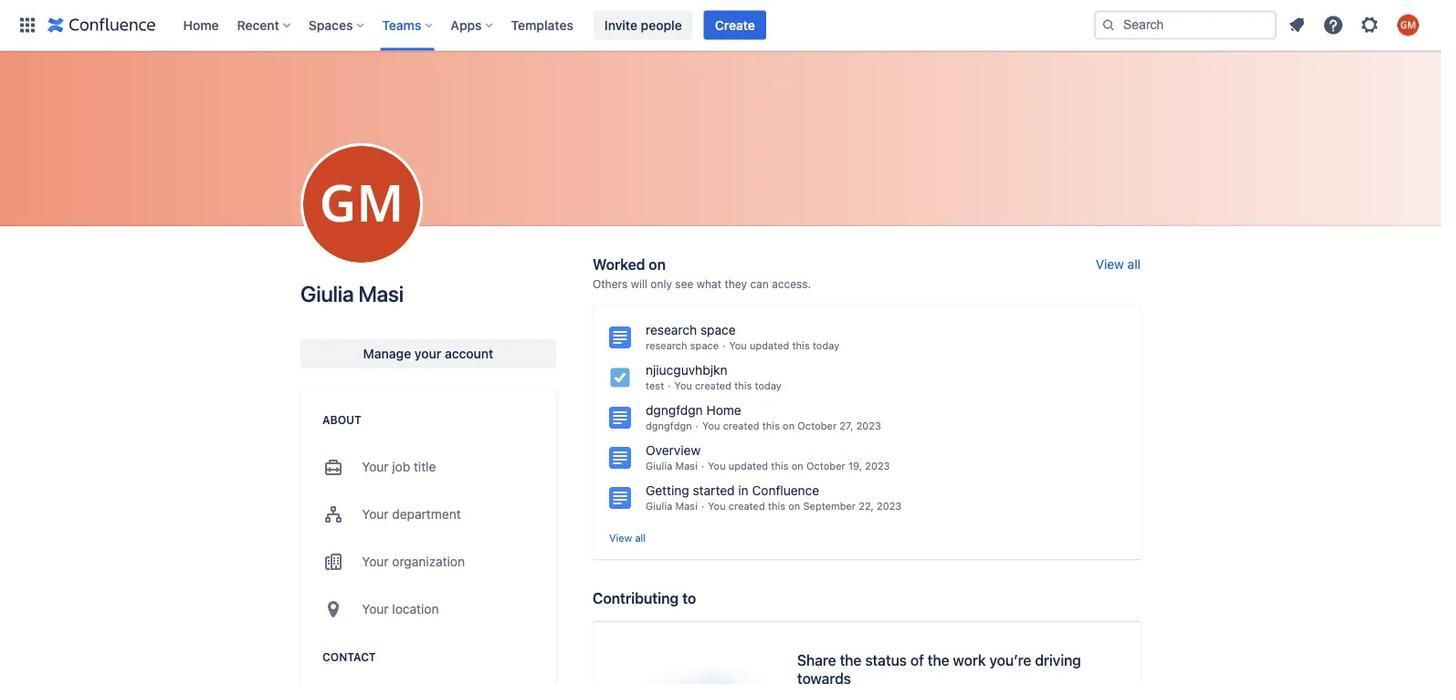 Task type: describe. For each thing, give the bounding box(es) containing it.
status
[[865, 652, 907, 670]]

apps button
[[445, 11, 500, 40]]

about
[[322, 414, 362, 427]]

account
[[445, 347, 494, 362]]

1 vertical spatial space
[[690, 340, 719, 352]]

0 horizontal spatial view all link
[[609, 532, 646, 546]]

view for left view all link
[[609, 532, 632, 544]]

masi for overview
[[675, 461, 698, 473]]

created for home
[[723, 421, 759, 432]]

today for njiucguvhbjkn
[[755, 380, 782, 392]]

your for your location
[[362, 602, 389, 617]]

to
[[682, 590, 696, 608]]

you created this on october 27, 2023
[[702, 421, 881, 432]]

you created this today
[[674, 380, 782, 392]]

giulia for getting started in confluence
[[646, 501, 672, 513]]

your department
[[362, 507, 461, 522]]

view all for left view all link
[[609, 532, 646, 544]]

2 research from the top
[[646, 340, 687, 352]]

all for left view all link
[[635, 532, 646, 544]]

getting
[[646, 484, 689, 499]]

recent button
[[232, 11, 298, 40]]

dgngfdgn home
[[646, 403, 741, 418]]

your location
[[362, 602, 439, 617]]

your organization
[[362, 555, 465, 570]]

others
[[593, 278, 628, 290]]

appswitcher icon image
[[16, 14, 38, 36]]

september
[[803, 501, 856, 513]]

spaces
[[309, 17, 353, 32]]

your profile and preferences image
[[1397, 14, 1419, 36]]

they
[[725, 278, 747, 290]]

your for your job title
[[362, 460, 389, 475]]

share
[[797, 652, 836, 670]]

what
[[697, 278, 722, 290]]

organization
[[392, 555, 465, 570]]

worked on
[[593, 256, 666, 274]]

22,
[[859, 501, 874, 513]]

share the status of the work you're driving towards
[[797, 652, 1081, 685]]

1 vertical spatial home
[[706, 403, 741, 418]]

2023 for started
[[877, 501, 902, 513]]

all for topmost view all link
[[1128, 257, 1141, 272]]

getting started in confluence
[[646, 484, 819, 499]]

job
[[392, 460, 410, 475]]

work
[[953, 652, 986, 670]]

Search field
[[1094, 11, 1277, 40]]

dgngfdgn for dgngfdgn home
[[646, 403, 703, 418]]

updated for you updated this today
[[750, 340, 789, 352]]

you for getting started in confluence
[[708, 501, 726, 513]]

on for dgngfdgn home
[[783, 421, 795, 432]]

settings icon image
[[1359, 14, 1381, 36]]

27,
[[840, 421, 853, 432]]

1 the from the left
[[840, 652, 862, 670]]

global element
[[11, 0, 1091, 51]]

people
[[641, 17, 682, 32]]

manage your account
[[363, 347, 494, 362]]

teams button
[[377, 11, 440, 40]]

title
[[414, 460, 436, 475]]

1 research from the top
[[646, 323, 697, 338]]

create
[[715, 17, 755, 32]]

you up you created this today
[[729, 340, 747, 352]]

spaces button
[[303, 11, 371, 40]]

create link
[[704, 11, 766, 40]]

you updated this on october 19, 2023
[[708, 461, 890, 473]]

templates link
[[506, 11, 579, 40]]

your job title
[[362, 460, 436, 475]]

access.
[[772, 278, 811, 290]]

giulia masi for getting started in confluence
[[646, 501, 698, 513]]

today for research space
[[813, 340, 840, 352]]

0 vertical spatial created
[[695, 380, 732, 392]]

2 the from the left
[[928, 652, 949, 670]]

will
[[631, 278, 648, 290]]

this down 'access.' at the top
[[792, 340, 810, 352]]

your
[[415, 347, 441, 362]]

department
[[392, 507, 461, 522]]



Task type: locate. For each thing, give the bounding box(es) containing it.
0 vertical spatial 2023
[[856, 421, 881, 432]]

2 research space from the top
[[646, 340, 719, 352]]

on up confluence
[[792, 461, 803, 473]]

0 horizontal spatial view
[[609, 532, 632, 544]]

teams
[[382, 17, 421, 32]]

this down confluence
[[768, 501, 786, 513]]

updated for you updated this on october 19, 2023
[[729, 461, 768, 473]]

on down confluence
[[788, 501, 800, 513]]

1 horizontal spatial the
[[928, 652, 949, 670]]

1 horizontal spatial view all link
[[1096, 257, 1141, 272]]

october left the 19,
[[806, 461, 845, 473]]

today down you updated this today
[[755, 380, 782, 392]]

1 vertical spatial view
[[609, 532, 632, 544]]

profile image actions image
[[351, 194, 373, 216]]

1 research space from the top
[[646, 323, 736, 338]]

0 horizontal spatial today
[[755, 380, 782, 392]]

recent
[[237, 17, 279, 32]]

1 vertical spatial 2023
[[865, 461, 890, 473]]

your for your department
[[362, 507, 389, 522]]

october for dgngfdgn home
[[798, 421, 837, 432]]

help icon image
[[1323, 14, 1344, 36]]

2 vertical spatial masi
[[675, 501, 698, 513]]

on for overview
[[792, 461, 803, 473]]

others will only see what they can access.
[[593, 278, 811, 290]]

templates
[[511, 17, 573, 32]]

you for dgngfdgn home
[[702, 421, 720, 432]]

3 your from the top
[[362, 555, 389, 570]]

dgngfdgn down test in the bottom of the page
[[646, 403, 703, 418]]

invite people
[[605, 17, 682, 32]]

you
[[729, 340, 747, 352], [674, 380, 692, 392], [702, 421, 720, 432], [708, 461, 726, 473], [708, 501, 726, 513]]

2023 for home
[[856, 421, 881, 432]]

home down you created this today
[[706, 403, 741, 418]]

updated up you created this today
[[750, 340, 789, 352]]

on for getting started in confluence
[[788, 501, 800, 513]]

created down njiucguvhbjkn
[[695, 380, 732, 392]]

2 dgngfdgn from the top
[[646, 421, 692, 432]]

you down started
[[708, 501, 726, 513]]

0 horizontal spatial the
[[840, 652, 862, 670]]

giulia masi down getting
[[646, 501, 698, 513]]

you updated this today
[[729, 340, 840, 352]]

the right of
[[928, 652, 949, 670]]

1 vertical spatial created
[[723, 421, 759, 432]]

home left recent
[[183, 17, 219, 32]]

giulia masi down overview
[[646, 461, 698, 473]]

your left location
[[362, 602, 389, 617]]

contributing
[[593, 590, 679, 608]]

contributing to
[[593, 590, 696, 608]]

this up confluence
[[771, 461, 789, 473]]

created for started
[[729, 501, 765, 513]]

2 vertical spatial 2023
[[877, 501, 902, 513]]

view all link
[[1096, 257, 1141, 272], [609, 532, 646, 546]]

overview
[[646, 443, 701, 458]]

0 vertical spatial view all link
[[1096, 257, 1141, 272]]

october
[[798, 421, 837, 432], [806, 461, 845, 473]]

masi down overview
[[675, 461, 698, 473]]

of
[[910, 652, 924, 670]]

0 vertical spatial updated
[[750, 340, 789, 352]]

2023
[[856, 421, 881, 432], [865, 461, 890, 473], [877, 501, 902, 513]]

the
[[840, 652, 862, 670], [928, 652, 949, 670]]

1 horizontal spatial view all
[[1096, 257, 1141, 272]]

0 vertical spatial dgngfdgn
[[646, 403, 703, 418]]

masi up manage
[[359, 281, 404, 307]]

1 horizontal spatial all
[[1128, 257, 1141, 272]]

created
[[695, 380, 732, 392], [723, 421, 759, 432], [729, 501, 765, 513]]

manage
[[363, 347, 411, 362]]

the up towards
[[840, 652, 862, 670]]

driving
[[1035, 652, 1081, 670]]

dgngfdgn
[[646, 403, 703, 418], [646, 421, 692, 432]]

2023 right "27," at bottom
[[856, 421, 881, 432]]

giulia masi up manage
[[300, 281, 404, 307]]

home inside global element
[[183, 17, 219, 32]]

1 vertical spatial research
[[646, 340, 687, 352]]

space up njiucguvhbjkn
[[690, 340, 719, 352]]

1 vertical spatial dgngfdgn
[[646, 421, 692, 432]]

created down in
[[729, 501, 765, 513]]

0 vertical spatial all
[[1128, 257, 1141, 272]]

this up you updated this on october 19, 2023
[[762, 421, 780, 432]]

invite people button
[[594, 11, 693, 40]]

2023 right the 19,
[[865, 461, 890, 473]]

1 horizontal spatial home
[[706, 403, 741, 418]]

view all
[[1096, 257, 1141, 272], [609, 532, 646, 544]]

you down njiucguvhbjkn
[[674, 380, 692, 392]]

you up started
[[708, 461, 726, 473]]

invite
[[605, 17, 638, 32]]

giulia masi
[[300, 281, 404, 307], [646, 461, 698, 473], [646, 501, 698, 513]]

giulia masi for overview
[[646, 461, 698, 473]]

contact
[[322, 651, 376, 664]]

worked
[[593, 256, 645, 274]]

19,
[[848, 461, 862, 473]]

banner containing home
[[0, 0, 1441, 51]]

2 vertical spatial giulia
[[646, 501, 672, 513]]

your left job
[[362, 460, 389, 475]]

0 vertical spatial research space
[[646, 323, 736, 338]]

this for dgngfdgn home
[[762, 421, 780, 432]]

this
[[792, 340, 810, 352], [734, 380, 752, 392], [762, 421, 780, 432], [771, 461, 789, 473], [768, 501, 786, 513]]

notification icon image
[[1286, 14, 1308, 36]]

giulia
[[300, 281, 354, 307], [646, 461, 672, 473], [646, 501, 672, 513]]

view for topmost view all link
[[1096, 257, 1124, 272]]

2 your from the top
[[362, 507, 389, 522]]

space
[[700, 323, 736, 338], [690, 340, 719, 352]]

your left department
[[362, 507, 389, 522]]

this up the dgngfdgn home
[[734, 380, 752, 392]]

1 vertical spatial giulia masi
[[646, 461, 698, 473]]

view all for topmost view all link
[[1096, 257, 1141, 272]]

this for overview
[[771, 461, 789, 473]]

your for your organization
[[362, 555, 389, 570]]

0 vertical spatial home
[[183, 17, 219, 32]]

banner
[[0, 0, 1441, 51]]

0 vertical spatial view all
[[1096, 257, 1141, 272]]

1 dgngfdgn from the top
[[646, 403, 703, 418]]

this for getting started in confluence
[[768, 501, 786, 513]]

2 vertical spatial giulia masi
[[646, 501, 698, 513]]

masi
[[359, 281, 404, 307], [675, 461, 698, 473], [675, 501, 698, 513]]

apps
[[451, 17, 482, 32]]

1 vertical spatial research space
[[646, 340, 719, 352]]

october left "27," at bottom
[[798, 421, 837, 432]]

test
[[646, 380, 664, 392]]

you're
[[990, 652, 1032, 670]]

today
[[813, 340, 840, 352], [755, 380, 782, 392]]

njiucguvhbjkn
[[646, 363, 727, 378]]

october for overview
[[806, 461, 845, 473]]

1 vertical spatial view all
[[609, 532, 646, 544]]

on up you updated this on october 19, 2023
[[783, 421, 795, 432]]

1 vertical spatial view all link
[[609, 532, 646, 546]]

home
[[183, 17, 219, 32], [706, 403, 741, 418]]

towards
[[797, 671, 851, 685]]

0 horizontal spatial home
[[183, 17, 219, 32]]

confluence
[[752, 484, 819, 499]]

0 vertical spatial space
[[700, 323, 736, 338]]

dgngfdgn up overview
[[646, 421, 692, 432]]

0 vertical spatial october
[[798, 421, 837, 432]]

your
[[362, 460, 389, 475], [362, 507, 389, 522], [362, 555, 389, 570], [362, 602, 389, 617]]

2 vertical spatial created
[[729, 501, 765, 513]]

0 vertical spatial view
[[1096, 257, 1124, 272]]

1 vertical spatial today
[[755, 380, 782, 392]]

giulia for overview
[[646, 461, 672, 473]]

started
[[693, 484, 735, 499]]

your left organization
[[362, 555, 389, 570]]

0 vertical spatial giulia masi
[[300, 281, 404, 307]]

0 vertical spatial today
[[813, 340, 840, 352]]

confluence image
[[47, 14, 156, 36], [47, 14, 156, 36]]

see
[[675, 278, 694, 290]]

on
[[649, 256, 666, 274], [783, 421, 795, 432], [792, 461, 803, 473], [788, 501, 800, 513]]

all
[[1128, 257, 1141, 272], [635, 532, 646, 544]]

1 your from the top
[[362, 460, 389, 475]]

0 horizontal spatial all
[[635, 532, 646, 544]]

created down you created this today
[[723, 421, 759, 432]]

1 vertical spatial october
[[806, 461, 845, 473]]

on up only
[[649, 256, 666, 274]]

research
[[646, 323, 697, 338], [646, 340, 687, 352]]

location
[[392, 602, 439, 617]]

updated up in
[[729, 461, 768, 473]]

1 horizontal spatial view
[[1096, 257, 1124, 272]]

dgngfdgn for dgngfdgn
[[646, 421, 692, 432]]

1 vertical spatial updated
[[729, 461, 768, 473]]

only
[[651, 278, 672, 290]]

you created this on september 22, 2023
[[708, 501, 902, 513]]

view
[[1096, 257, 1124, 272], [609, 532, 632, 544]]

research space
[[646, 323, 736, 338], [646, 340, 719, 352]]

you down the dgngfdgn home
[[702, 421, 720, 432]]

today up you created this on october 27, 2023
[[813, 340, 840, 352]]

search image
[[1101, 18, 1116, 32]]

manage your account link
[[300, 340, 556, 369]]

masi down getting
[[675, 501, 698, 513]]

2023 right 22,
[[877, 501, 902, 513]]

1 vertical spatial masi
[[675, 461, 698, 473]]

0 vertical spatial giulia
[[300, 281, 354, 307]]

1 horizontal spatial today
[[813, 340, 840, 352]]

masi for getting started in confluence
[[675, 501, 698, 513]]

0 horizontal spatial view all
[[609, 532, 646, 544]]

space down what
[[700, 323, 736, 338]]

4 your from the top
[[362, 602, 389, 617]]

can
[[750, 278, 769, 290]]

home link
[[178, 11, 224, 40]]

1 vertical spatial giulia
[[646, 461, 672, 473]]

updated
[[750, 340, 789, 352], [729, 461, 768, 473]]

1 vertical spatial all
[[635, 532, 646, 544]]

0 vertical spatial research
[[646, 323, 697, 338]]

0 vertical spatial masi
[[359, 281, 404, 307]]

you for overview
[[708, 461, 726, 473]]

in
[[738, 484, 749, 499]]



Task type: vqa. For each thing, say whether or not it's contained in the screenshot.
Done
no



